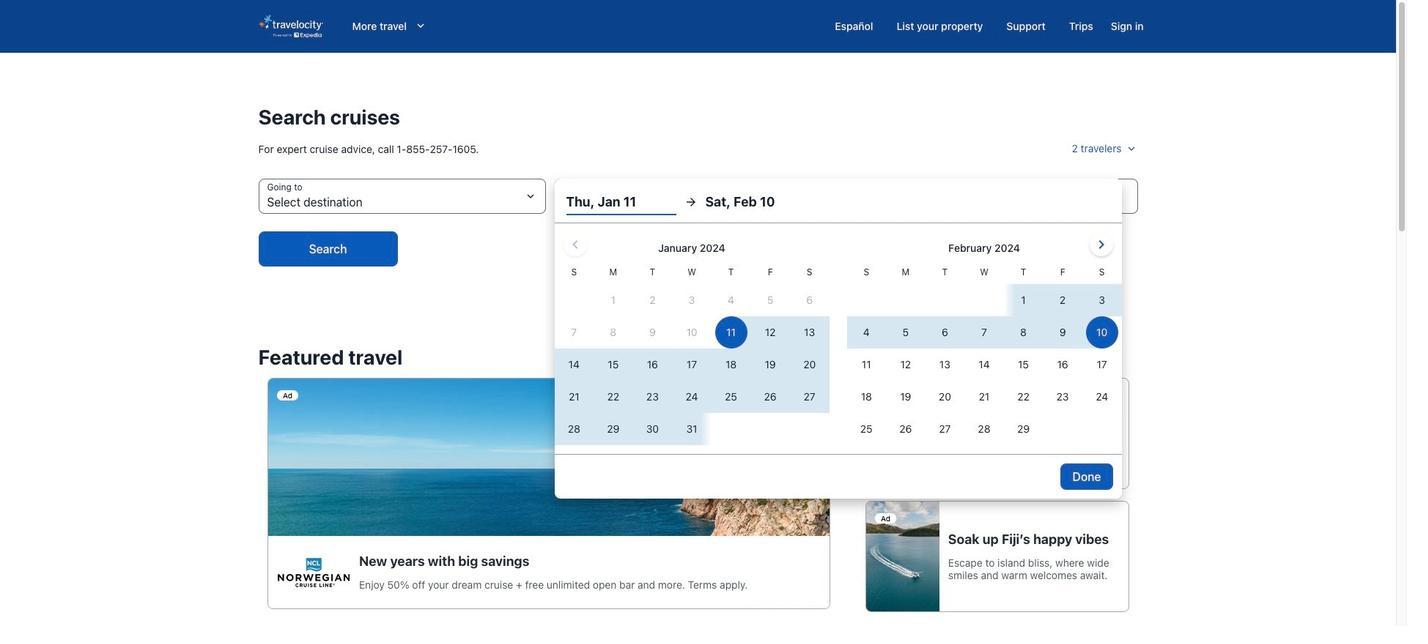 Task type: locate. For each thing, give the bounding box(es) containing it.
featured travel region
[[250, 337, 1146, 621]]

main content
[[0, 53, 1396, 627]]

2 travelers image
[[1125, 142, 1138, 155]]



Task type: describe. For each thing, give the bounding box(es) containing it.
next month image
[[1092, 236, 1110, 254]]

travelocity logo image
[[258, 15, 323, 38]]

previous month image
[[566, 236, 584, 254]]



Task type: vqa. For each thing, say whether or not it's contained in the screenshot.
Featured Travel region
yes



